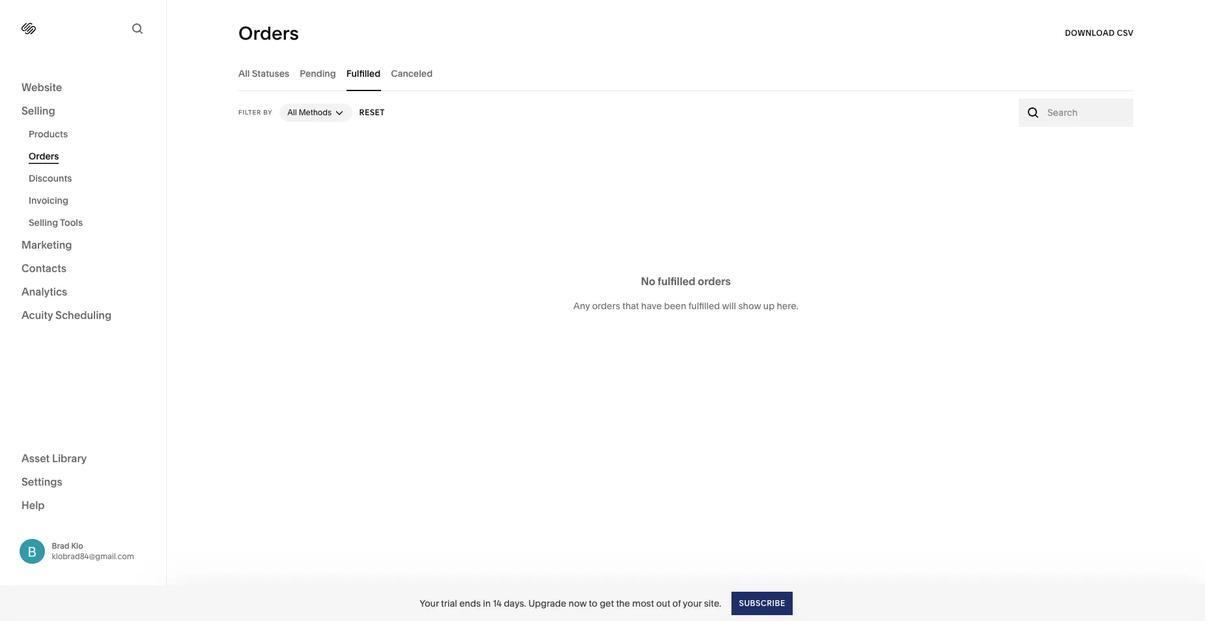Task type: vqa. For each thing, say whether or not it's contained in the screenshot.
LIBRARY on the left bottom of page
yes



Task type: describe. For each thing, give the bounding box(es) containing it.
download csv
[[1065, 28, 1134, 38]]

subscribe button
[[732, 592, 793, 616]]

get
[[600, 598, 614, 610]]

marketing link
[[22, 238, 145, 254]]

reset button
[[360, 101, 385, 125]]

been
[[665, 300, 687, 312]]

website
[[22, 81, 62, 94]]

now
[[569, 598, 587, 610]]

0 horizontal spatial orders
[[592, 300, 621, 312]]

csv
[[1117, 28, 1134, 38]]

acuity
[[22, 309, 53, 322]]

selling for selling
[[22, 104, 55, 117]]

to
[[589, 598, 598, 610]]

up
[[764, 300, 775, 312]]

invoicing
[[29, 195, 68, 207]]

analytics
[[22, 286, 67, 299]]

canceled button
[[391, 55, 433, 91]]

tools
[[60, 217, 83, 229]]

by
[[264, 109, 273, 116]]

all statuses
[[239, 67, 290, 79]]

selling tools link
[[29, 212, 152, 234]]

0 vertical spatial orders
[[698, 275, 731, 288]]

all for all methods
[[288, 108, 297, 117]]

all methods button
[[280, 104, 353, 122]]

the
[[617, 598, 631, 610]]

asset library link
[[22, 451, 145, 467]]

1 vertical spatial orders
[[29, 151, 59, 162]]

14
[[493, 598, 502, 610]]

filter by
[[239, 109, 273, 116]]

help
[[22, 499, 45, 512]]

will
[[723, 300, 737, 312]]

upgrade
[[529, 598, 567, 610]]

your trial ends in 14 days. upgrade now to get the most out of your site.
[[420, 598, 722, 610]]

statuses
[[252, 67, 290, 79]]

selling tools
[[29, 217, 83, 229]]

settings link
[[22, 475, 145, 491]]

brad klo klobrad84@gmail.com
[[52, 542, 134, 562]]

analytics link
[[22, 285, 145, 301]]

scheduling
[[55, 309, 112, 322]]

pending button
[[300, 55, 336, 91]]

klo
[[71, 542, 83, 551]]

fulfilled button
[[347, 55, 381, 91]]

discounts
[[29, 173, 72, 184]]

no fulfilled orders
[[641, 275, 731, 288]]

no
[[641, 275, 656, 288]]

discounts link
[[29, 168, 152, 190]]

days.
[[504, 598, 527, 610]]

asset library
[[22, 452, 87, 465]]



Task type: locate. For each thing, give the bounding box(es) containing it.
settings
[[22, 476, 62, 489]]

orders
[[239, 22, 299, 44], [29, 151, 59, 162]]

all
[[239, 67, 250, 79], [288, 108, 297, 117]]

your
[[420, 598, 439, 610]]

tab list containing all statuses
[[239, 55, 1134, 91]]

all left methods
[[288, 108, 297, 117]]

fulfilled
[[658, 275, 696, 288], [689, 300, 721, 312]]

canceled
[[391, 67, 433, 79]]

acuity scheduling
[[22, 309, 112, 322]]

of
[[673, 598, 681, 610]]

orders up the statuses
[[239, 22, 299, 44]]

orders
[[698, 275, 731, 288], [592, 300, 621, 312]]

selling
[[22, 104, 55, 117], [29, 217, 58, 229]]

have
[[642, 300, 662, 312]]

library
[[52, 452, 87, 465]]

tab list
[[239, 55, 1134, 91]]

any
[[574, 300, 590, 312]]

1 horizontal spatial all
[[288, 108, 297, 117]]

in
[[483, 598, 491, 610]]

fulfilled left will
[[689, 300, 721, 312]]

download csv button
[[1065, 22, 1134, 45]]

pending
[[300, 67, 336, 79]]

1 horizontal spatial orders
[[698, 275, 731, 288]]

subscribe
[[740, 599, 786, 609]]

1 vertical spatial orders
[[592, 300, 621, 312]]

all inside button
[[239, 67, 250, 79]]

contacts
[[22, 262, 66, 275]]

products
[[29, 128, 68, 140]]

asset
[[22, 452, 50, 465]]

reset
[[360, 108, 385, 117]]

your
[[683, 598, 702, 610]]

download
[[1065, 28, 1115, 38]]

help link
[[22, 498, 45, 513]]

0 horizontal spatial orders
[[29, 151, 59, 162]]

that
[[623, 300, 639, 312]]

marketing
[[22, 239, 72, 252]]

orders right any
[[592, 300, 621, 312]]

methods
[[299, 108, 332, 117]]

0 vertical spatial fulfilled
[[658, 275, 696, 288]]

filter
[[239, 109, 262, 116]]

0 vertical spatial all
[[239, 67, 250, 79]]

klobrad84@gmail.com
[[52, 552, 134, 562]]

1 horizontal spatial orders
[[239, 22, 299, 44]]

orders down products
[[29, 151, 59, 162]]

all statuses button
[[239, 55, 290, 91]]

invoicing link
[[29, 190, 152, 212]]

any orders that have been fulfilled will show up here.
[[574, 300, 799, 312]]

all methods
[[288, 108, 332, 117]]

brad
[[52, 542, 69, 551]]

here.
[[777, 300, 799, 312]]

0 vertical spatial orders
[[239, 22, 299, 44]]

selling for selling tools
[[29, 217, 58, 229]]

contacts link
[[22, 261, 145, 277]]

acuity scheduling link
[[22, 308, 145, 324]]

all for all statuses
[[239, 67, 250, 79]]

show
[[739, 300, 762, 312]]

selling up marketing
[[29, 217, 58, 229]]

trial
[[441, 598, 458, 610]]

Search field
[[1048, 106, 1127, 120]]

products link
[[29, 123, 152, 145]]

fulfilled up been
[[658, 275, 696, 288]]

website link
[[22, 80, 145, 96]]

0 horizontal spatial all
[[239, 67, 250, 79]]

1 vertical spatial fulfilled
[[689, 300, 721, 312]]

1 vertical spatial selling
[[29, 217, 58, 229]]

all left the statuses
[[239, 67, 250, 79]]

0 vertical spatial selling
[[22, 104, 55, 117]]

orders up will
[[698, 275, 731, 288]]

selling link
[[22, 104, 145, 119]]

orders link
[[29, 145, 152, 168]]

site.
[[704, 598, 722, 610]]

all inside button
[[288, 108, 297, 117]]

selling down website
[[22, 104, 55, 117]]

most
[[633, 598, 655, 610]]

out
[[657, 598, 671, 610]]

fulfilled
[[347, 67, 381, 79]]

1 vertical spatial all
[[288, 108, 297, 117]]

ends
[[460, 598, 481, 610]]



